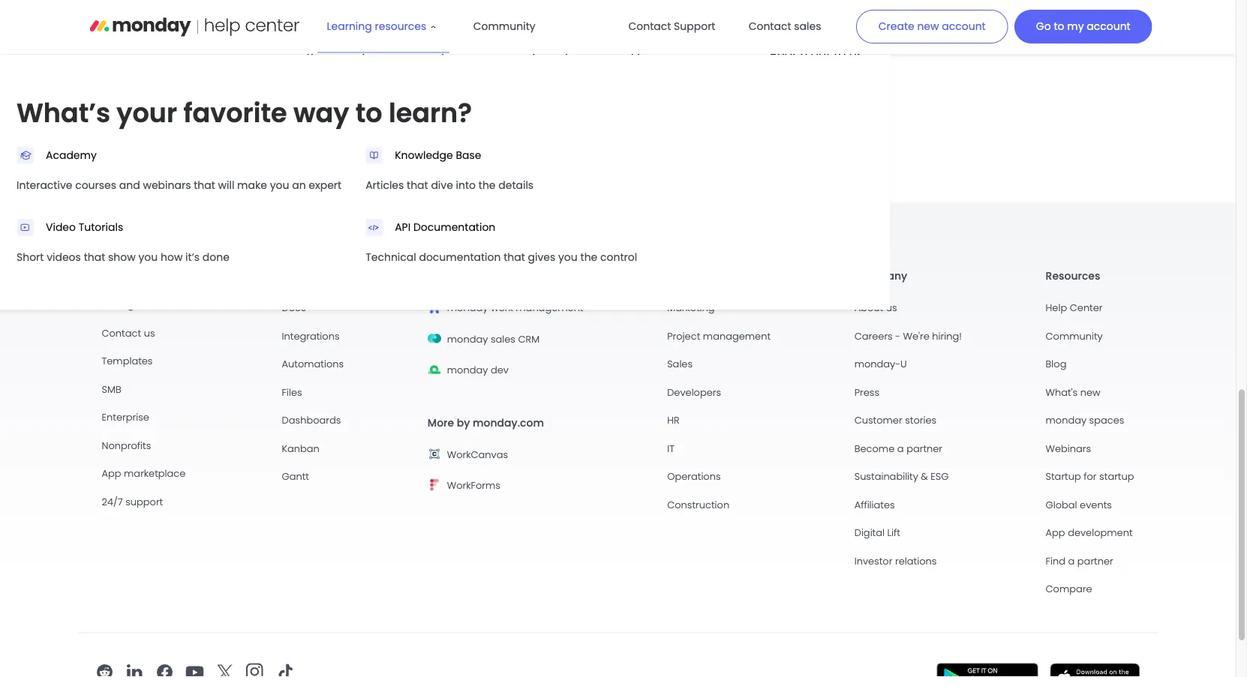 Task type: locate. For each thing, give the bounding box(es) containing it.
partner up & at right
[[907, 442, 943, 456]]

0 vertical spatial management
[[516, 301, 584, 315]]

new for what's
[[1081, 386, 1101, 399]]

help
[[1046, 301, 1068, 315]]

on for operational
[[607, 31, 622, 48]]

1 horizontal spatial us
[[849, 46, 863, 63]]

on inside submit an idea post feature requests on the monday community
[[288, 49, 303, 66]]

contact up time
[[629, 19, 671, 34]]

contact down pricing link
[[102, 327, 141, 340]]

24/7 support link
[[102, 495, 163, 510]]

documentation
[[419, 250, 501, 265]]

monday right footer wm logo
[[447, 301, 488, 315]]

1 vertical spatial partner
[[1078, 555, 1114, 568]]

1 vertical spatial community link
[[1046, 329, 1103, 344]]

1 horizontal spatial on
[[607, 31, 622, 48]]

0 horizontal spatial new
[[918, 19, 939, 34]]

0 horizontal spatial partner
[[907, 442, 943, 456]]

that left show at the left of page
[[84, 250, 105, 265]]

contact support
[[629, 19, 716, 34]]

download the monday android app from google play image
[[937, 664, 1039, 678]]

interactive courses and webinars that will make you an expert
[[17, 178, 342, 193]]

0 horizontal spatial a
[[898, 442, 904, 456]]

contact us link
[[102, 326, 155, 341]]

contact sales link
[[740, 12, 831, 42]]

sustainability & esg link
[[855, 470, 949, 484]]

contact for contact us
[[102, 327, 141, 340]]

you right make
[[270, 178, 289, 193]]

an left expert
[[292, 178, 306, 193]]

by
[[457, 416, 470, 431]]

0 vertical spatial us
[[849, 46, 863, 63]]

community link for contact support link
[[464, 12, 545, 42]]

monday up webinars
[[1046, 414, 1087, 427]]

on inside check our service status get updated on operational disruptions in real time
[[607, 31, 622, 48]]

0 vertical spatial new
[[918, 19, 939, 34]]

academy
[[46, 148, 97, 163]]

workforms icon footer image
[[428, 479, 441, 492]]

1 horizontal spatial management
[[703, 329, 771, 343]]

a for become
[[898, 442, 904, 456]]

sales inside the monday sales crm link
[[491, 332, 516, 346]]

a right find
[[1069, 555, 1075, 568]]

menu item icon image for knowledge base
[[366, 147, 383, 164]]

integrations
[[282, 329, 340, 343]]

1 horizontal spatial partner
[[1078, 555, 1114, 568]]

community up disruptions
[[473, 19, 536, 34]]

2 horizontal spatial us
[[886, 301, 897, 315]]

1 vertical spatial us
[[886, 301, 897, 315]]

monday sales crm link
[[428, 332, 540, 350]]

in
[[597, 49, 608, 66]]

new right create
[[918, 19, 939, 34]]

app up 24/7
[[102, 467, 121, 481]]

1 account from the left
[[942, 19, 986, 34]]

smb
[[102, 383, 121, 397]]

operational
[[625, 31, 695, 48]]

us up the templates
[[144, 327, 155, 340]]

0 vertical spatial app
[[102, 467, 121, 481]]

resources
[[1046, 269, 1101, 284]]

on down service
[[607, 31, 622, 48]]

new up monday spaces
[[1081, 386, 1101, 399]]

learning resources
[[327, 19, 427, 34]]

0 horizontal spatial us
[[144, 327, 155, 340]]

contact inside "link"
[[749, 19, 792, 34]]

workforms link
[[428, 479, 501, 496]]

0 horizontal spatial to
[[834, 46, 846, 63]]

1 horizontal spatial you
[[270, 178, 289, 193]]

0 horizontal spatial an
[[292, 178, 306, 193]]

menu item icon image
[[17, 147, 34, 164], [366, 147, 383, 164], [17, 219, 34, 236], [366, 219, 383, 236]]

operations link
[[667, 470, 721, 484]]

become a partner
[[855, 442, 943, 456]]

sales
[[667, 358, 693, 371]]

0 vertical spatial to
[[1054, 19, 1065, 34]]

1 vertical spatial to
[[834, 46, 846, 63]]

idea
[[354, 13, 381, 30]]

monday logo image
[[102, 263, 198, 287]]

blog
[[1046, 358, 1067, 371]]

webinars
[[1046, 442, 1092, 456]]

contact sales
[[749, 19, 822, 34]]

1 vertical spatial community
[[359, 90, 420, 104]]

videos
[[47, 250, 81, 265]]

the up frustrated?
[[823, 10, 843, 27]]

0 horizontal spatial sales
[[491, 332, 516, 346]]

create new account
[[879, 19, 986, 34]]

a right become
[[898, 442, 904, 456]]

an
[[335, 13, 351, 30], [292, 178, 306, 193]]

the
[[823, 10, 843, 27], [306, 49, 326, 66], [479, 178, 496, 193], [581, 250, 598, 265]]

contact up reach
[[749, 19, 792, 34]]

monday-u link
[[855, 357, 907, 372]]

to
[[1054, 19, 1065, 34], [834, 46, 846, 63]]

1 horizontal spatial a
[[1069, 555, 1075, 568]]

monday left dev
[[447, 364, 488, 377]]

the inside the contact the ceos feeling frustrated? reach out to us
[[823, 10, 843, 27]]

0 horizontal spatial community
[[473, 19, 536, 34]]

contact
[[770, 10, 820, 27], [629, 19, 671, 34], [749, 19, 792, 34], [102, 327, 141, 340]]

1 horizontal spatial sales
[[794, 19, 822, 34]]

contact inside the contact the ceos feeling frustrated? reach out to us
[[770, 10, 820, 27]]

it operations
[[667, 442, 721, 484]]

base
[[456, 148, 482, 163]]

the left the 'control'
[[581, 250, 598, 265]]

1 horizontal spatial community
[[1046, 329, 1103, 343]]

0 vertical spatial on
[[607, 31, 622, 48]]

partner for find a partner
[[1078, 555, 1114, 568]]

monday right visit
[[312, 90, 357, 104]]

monday work management link
[[428, 301, 584, 319]]

contact the ceos feeling frustrated? reach out to us
[[770, 10, 882, 63]]

marketing link
[[667, 301, 715, 316]]

monday dev link
[[428, 363, 509, 381]]

0 horizontal spatial community link
[[464, 12, 545, 42]]

knowledge base
[[395, 148, 482, 163]]

management up crm
[[516, 301, 584, 315]]

go
[[1037, 19, 1051, 34]]

on down post
[[288, 49, 303, 66]]

community
[[383, 49, 452, 66], [359, 90, 420, 104]]

1 horizontal spatial account
[[1087, 19, 1131, 34]]

0 vertical spatial sales
[[794, 19, 822, 34]]

monday down feature
[[329, 49, 380, 66]]

to right the out
[[834, 46, 846, 63]]

gantt
[[282, 470, 309, 484]]

sales left crm
[[491, 332, 516, 346]]

menu item icon image up articles
[[366, 147, 383, 164]]

what's
[[1046, 386, 1078, 399]]

1 vertical spatial a
[[1069, 555, 1075, 568]]

menu item icon image up interactive in the top left of the page
[[17, 147, 34, 164]]

menu item icon image left the api
[[366, 219, 383, 236]]

sustainability
[[855, 470, 919, 484]]

enterprise link
[[102, 411, 149, 425]]

us for contact us
[[144, 327, 155, 340]]

we're
[[903, 329, 930, 343]]

customer stories
[[855, 414, 937, 427]]

docs link
[[282, 301, 306, 316]]

investor relations link
[[855, 554, 937, 569]]

account right create
[[942, 19, 986, 34]]

work
[[491, 301, 513, 315]]

you for short videos that show you how it's done
[[138, 250, 158, 265]]

digital lift link
[[855, 526, 901, 541]]

sales link
[[667, 357, 693, 372]]

download the monday ios app from the app store image
[[1051, 664, 1141, 678]]

1 vertical spatial an
[[292, 178, 306, 193]]

automations
[[282, 358, 344, 371]]

community down help center link
[[1046, 329, 1103, 343]]

0 vertical spatial a
[[898, 442, 904, 456]]

footer wm logo image
[[428, 301, 441, 314]]

partner down the development
[[1078, 555, 1114, 568]]

become
[[855, 442, 895, 456]]

you left how
[[138, 250, 158, 265]]

an inside submit an idea post feature requests on the monday community
[[335, 13, 351, 30]]

startup
[[1046, 470, 1081, 484]]

nonprofits
[[102, 439, 151, 453]]

details
[[499, 178, 534, 193]]

0 horizontal spatial app
[[102, 467, 121, 481]]

account right my at top right
[[1087, 19, 1131, 34]]

1 horizontal spatial an
[[335, 13, 351, 30]]

1 horizontal spatial community link
[[1046, 329, 1103, 344]]

1 vertical spatial new
[[1081, 386, 1101, 399]]

2 account from the left
[[1087, 19, 1131, 34]]

0 vertical spatial community link
[[464, 12, 545, 42]]

contact up feeling
[[770, 10, 820, 27]]

2 horizontal spatial you
[[558, 250, 578, 265]]

visit monday community link
[[288, 89, 452, 105]]

the down post
[[306, 49, 326, 66]]

contact for contact sales
[[749, 19, 792, 34]]

crm icon footer image
[[428, 332, 441, 346]]

dev new mobile footer logo image
[[428, 363, 441, 377]]

0 vertical spatial community
[[383, 49, 452, 66]]

a
[[898, 442, 904, 456], [1069, 555, 1075, 568]]

1 vertical spatial on
[[288, 49, 303, 66]]

compare link
[[1046, 582, 1093, 597]]

that left dive
[[407, 178, 428, 193]]

menu item icon image for video tutorials
[[17, 219, 34, 236]]

sales for monday
[[491, 332, 516, 346]]

support
[[125, 496, 163, 509]]

sales inside contact sales "link"
[[794, 19, 822, 34]]

community link down help center link
[[1046, 329, 1103, 344]]

that left the will
[[194, 178, 215, 193]]

menu item icon image for academy
[[17, 147, 34, 164]]

to right go on the top
[[1054, 19, 1065, 34]]

you for technical documentation that gives you the control
[[558, 250, 578, 265]]

monday up 'monday dev'
[[447, 332, 488, 346]]

updated
[[552, 31, 604, 48]]

management right project on the right
[[703, 329, 771, 343]]

1 vertical spatial sales
[[491, 332, 516, 346]]

dashboards
[[282, 414, 341, 427]]

2 vertical spatial us
[[144, 327, 155, 340]]

find a partner link
[[1046, 554, 1114, 569]]

dive
[[431, 178, 453, 193]]

construction
[[667, 498, 730, 512]]

you right gives in the left top of the page
[[558, 250, 578, 265]]

us
[[849, 46, 863, 63], [886, 301, 897, 315], [144, 327, 155, 340]]

0 horizontal spatial account
[[942, 19, 986, 34]]

contact support link
[[620, 12, 725, 42]]

control
[[601, 250, 637, 265]]

monday work management
[[447, 301, 584, 315]]

us right the about
[[886, 301, 897, 315]]

0 horizontal spatial on
[[288, 49, 303, 66]]

sales for contact
[[794, 19, 822, 34]]

account inside go to my account link
[[1087, 19, 1131, 34]]

sales up the out
[[794, 19, 822, 34]]

check our service status get updated on operational disruptions in real time
[[527, 13, 695, 66]]

0 horizontal spatial you
[[138, 250, 158, 265]]

docs
[[282, 301, 306, 315]]

0 vertical spatial partner
[[907, 442, 943, 456]]

monday dev
[[447, 364, 509, 377]]

an up feature
[[335, 13, 351, 30]]

digital
[[855, 526, 885, 540]]

-
[[896, 329, 901, 343]]

0 vertical spatial an
[[335, 13, 351, 30]]

done
[[202, 250, 230, 265]]

sales
[[794, 19, 822, 34], [491, 332, 516, 346]]

1 horizontal spatial to
[[1054, 19, 1065, 34]]

us for about us
[[886, 301, 897, 315]]

account inside create new account link
[[942, 19, 986, 34]]

menu item icon image up short
[[17, 219, 34, 236]]

global events link
[[1046, 498, 1112, 513]]

us down frustrated?
[[849, 46, 863, 63]]

app marketplace link
[[102, 467, 186, 482]]

community link up disruptions
[[464, 12, 545, 42]]

become a partner link
[[855, 442, 943, 456]]

create new account link
[[856, 10, 1008, 44]]

automations link
[[282, 357, 344, 372]]

status
[[639, 13, 678, 30]]

1 vertical spatial app
[[1046, 526, 1066, 540]]

1 horizontal spatial new
[[1081, 386, 1101, 399]]

1 horizontal spatial app
[[1046, 526, 1066, 540]]

disruptions
[[527, 49, 594, 66]]

app up find
[[1046, 526, 1066, 540]]



Task type: describe. For each thing, give the bounding box(es) containing it.
articles
[[366, 178, 404, 193]]

real
[[611, 49, 634, 66]]

careers
[[855, 329, 893, 343]]

tutorials
[[79, 220, 123, 235]]

press
[[855, 386, 880, 399]]

gantt link
[[282, 470, 309, 484]]

visit monday community
[[288, 90, 420, 104]]

monday.com logo image
[[90, 12, 300, 42]]

community inside visit monday community link
[[359, 90, 420, 104]]

us inside the contact the ceos feeling frustrated? reach out to us
[[849, 46, 863, 63]]

1 vertical spatial management
[[703, 329, 771, 343]]

&
[[921, 470, 928, 484]]

lift
[[888, 526, 901, 540]]

monday for monday dev
[[447, 364, 488, 377]]

hr
[[667, 414, 680, 427]]

project management link
[[667, 329, 771, 344]]

marketing
[[667, 301, 715, 315]]

show
[[108, 250, 136, 265]]

contact for contact the ceos feeling frustrated? reach out to us
[[770, 10, 820, 27]]

that left gives in the left top of the page
[[504, 250, 525, 265]]

it link
[[667, 442, 675, 456]]

monday for monday spaces
[[1046, 414, 1087, 427]]

on for the
[[288, 49, 303, 66]]

monday spaces link
[[1046, 413, 1125, 428]]

feeling
[[770, 28, 813, 45]]

contact for contact support
[[629, 19, 671, 34]]

the inside submit an idea post feature requests on the monday community
[[306, 49, 326, 66]]

menu item icon image for api documentation
[[366, 219, 383, 236]]

reach
[[770, 46, 808, 63]]

partner for become a partner
[[907, 442, 943, 456]]

the right 'into'
[[479, 178, 496, 193]]

operations
[[667, 470, 721, 484]]

hr link
[[667, 413, 680, 428]]

workcanvas link
[[428, 448, 508, 465]]

global
[[1046, 498, 1078, 512]]

video tutorials
[[46, 220, 123, 235]]

customer stories link
[[855, 413, 937, 428]]

developers
[[667, 386, 721, 399]]

webinars
[[143, 178, 191, 193]]

monday for monday work management
[[447, 301, 488, 315]]

community link for blog link
[[1046, 329, 1103, 344]]

community inside submit an idea post feature requests on the monday community
[[383, 49, 452, 66]]

app for app development
[[1046, 526, 1066, 540]]

compare
[[1046, 583, 1093, 596]]

requests
[[363, 31, 415, 48]]

to inside the contact the ceos feeling frustrated? reach out to us
[[834, 46, 846, 63]]

time
[[637, 49, 664, 66]]

it
[[667, 442, 675, 456]]

hiring!
[[933, 329, 962, 343]]

workcanvas
[[447, 448, 508, 462]]

courses
[[75, 178, 116, 193]]

app for app marketplace
[[102, 467, 121, 481]]

submit
[[288, 13, 332, 30]]

out
[[811, 46, 831, 63]]

u
[[901, 358, 907, 371]]

webinars link
[[1046, 442, 1092, 456]]

customer
[[855, 414, 903, 427]]

monday inside submit an idea post feature requests on the monday community
[[329, 49, 380, 66]]

monday spaces
[[1046, 414, 1125, 427]]

frustrated?
[[816, 28, 882, 45]]

monday sales crm
[[447, 332, 540, 346]]

learning
[[327, 19, 372, 34]]

learning resources link
[[318, 12, 449, 42]]

company
[[855, 269, 908, 284]]

api
[[395, 220, 411, 235]]

technical documentation that gives you the control
[[366, 250, 637, 265]]

a for find
[[1069, 555, 1075, 568]]

for
[[1084, 470, 1097, 484]]

investor relations
[[855, 555, 937, 568]]

video
[[46, 220, 76, 235]]

0 vertical spatial community
[[473, 19, 536, 34]]

crm
[[518, 332, 540, 346]]

careers - we're hiring!
[[855, 329, 962, 343]]

24/7 support
[[102, 496, 163, 509]]

post
[[288, 31, 313, 48]]

new for create
[[918, 19, 939, 34]]

gives
[[528, 250, 556, 265]]

investor
[[855, 555, 893, 568]]

check
[[527, 13, 566, 30]]

events
[[1080, 498, 1112, 512]]

kanban link
[[282, 442, 320, 456]]

files
[[282, 386, 302, 399]]

monday-
[[855, 358, 901, 371]]

dashboards link
[[282, 413, 341, 428]]

support
[[674, 19, 716, 34]]

smb link
[[102, 383, 121, 397]]

what's new
[[1046, 386, 1101, 399]]

visit
[[288, 90, 309, 104]]

24/7
[[102, 496, 123, 509]]

monday for monday sales crm
[[447, 332, 488, 346]]

make
[[237, 178, 267, 193]]

1 vertical spatial community
[[1046, 329, 1103, 343]]

short videos that show you how it's done
[[17, 250, 230, 265]]

more by monday.com
[[428, 416, 544, 431]]

affiliates link
[[855, 498, 895, 513]]

workcanvas icon footer image
[[428, 448, 441, 461]]

files link
[[282, 385, 302, 400]]

startup for startup link
[[1046, 470, 1135, 484]]

project
[[667, 329, 701, 343]]

templates
[[102, 355, 153, 368]]

about us
[[855, 301, 897, 315]]

contact us
[[102, 327, 155, 340]]

nonprofits link
[[102, 439, 151, 454]]

0 horizontal spatial management
[[516, 301, 584, 315]]

startup
[[1100, 470, 1135, 484]]



Task type: vqa. For each thing, say whether or not it's contained in the screenshot.
the left for?
no



